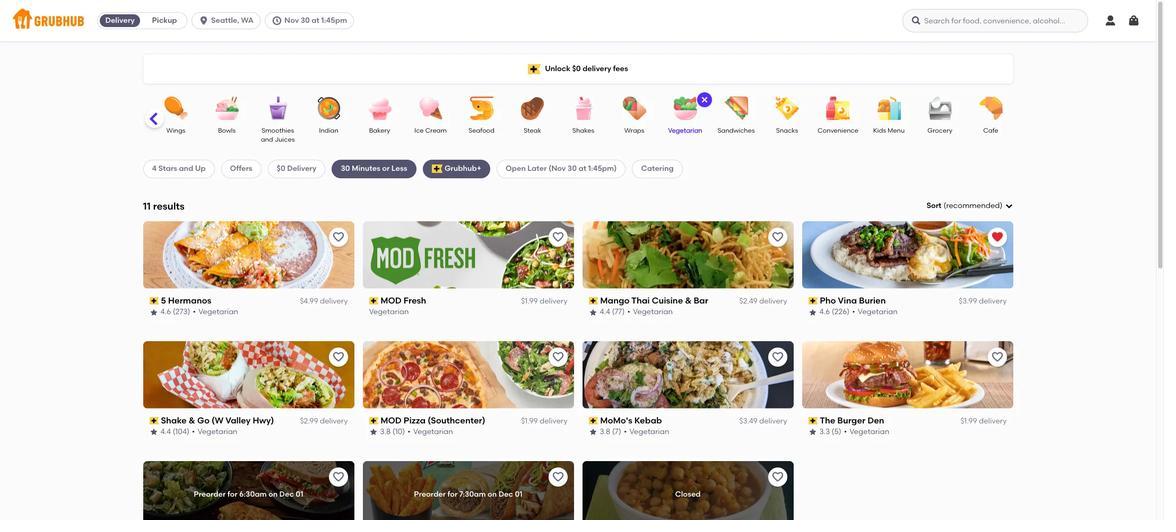 Task type: locate. For each thing, give the bounding box(es) containing it.
• vegetarian down shake & go (w valley hwy)
[[192, 427, 237, 436]]

• vegetarian down "burien"
[[853, 308, 898, 317]]

1 dec from the left
[[280, 490, 294, 499]]

at left 1:45pm)
[[579, 164, 587, 173]]

vegetarian down hermanos
[[198, 308, 238, 317]]

go
[[197, 415, 210, 426]]

2 01 from the left
[[515, 490, 523, 499]]

kids menu image
[[871, 97, 908, 120]]

• vegetarian for hermanos
[[193, 308, 238, 317]]

• for pizza
[[408, 427, 411, 436]]

pho vina burien logo image
[[802, 221, 1014, 289]]

30 right (nov in the left top of the page
[[568, 164, 577, 173]]

1 horizontal spatial on
[[488, 490, 497, 499]]

1 vertical spatial $0
[[277, 164, 285, 173]]

fees
[[613, 64, 628, 73]]

2 horizontal spatial 30
[[568, 164, 577, 173]]

0 vertical spatial at
[[312, 16, 320, 25]]

• for hermanos
[[193, 308, 196, 317]]

minutes
[[352, 164, 381, 173]]

• for vina
[[853, 308, 856, 317]]

bakery
[[369, 127, 390, 134]]

1 horizontal spatial 3.8
[[600, 427, 611, 436]]

subscription pass image
[[369, 297, 379, 305], [809, 297, 818, 305], [149, 417, 159, 425], [809, 417, 818, 425]]

1 vertical spatial mod
[[381, 415, 402, 426]]

vegetarian down shake & go (w valley hwy)
[[198, 427, 237, 436]]

• down pho vina burien
[[853, 308, 856, 317]]

30 left minutes
[[341, 164, 350, 173]]

1 vertical spatial grubhub plus flag logo image
[[432, 165, 443, 173]]

0 horizontal spatial 01
[[296, 490, 303, 499]]

• for &
[[192, 427, 195, 436]]

1 vertical spatial delivery
[[287, 164, 317, 173]]

main navigation navigation
[[0, 0, 1157, 41]]

vegetarian
[[668, 127, 703, 134], [198, 308, 238, 317], [369, 308, 409, 317], [633, 308, 673, 317], [858, 308, 898, 317], [198, 427, 237, 436], [413, 427, 453, 436], [630, 427, 670, 436], [850, 427, 890, 436]]

0 vertical spatial mod
[[381, 296, 402, 306]]

sandwiches
[[718, 127, 755, 134]]

1 vertical spatial &
[[189, 415, 195, 426]]

star icon image for shake & go (w valley hwy)
[[149, 428, 158, 437]]

shake
[[161, 415, 187, 426]]

30 right nov
[[301, 16, 310, 25]]

2 for from the left
[[448, 490, 458, 499]]

2 3.8 from the left
[[600, 427, 611, 436]]

grubhub plus flag logo image
[[528, 64, 541, 74], [432, 165, 443, 173]]

or
[[382, 164, 390, 173]]

bowls image
[[208, 97, 246, 120]]

valley
[[226, 415, 251, 426]]

1 horizontal spatial 30
[[341, 164, 350, 173]]

less
[[392, 164, 407, 173]]

star icon image for pho vina burien
[[809, 308, 817, 317]]

mango thai cuisine & bar logo image
[[583, 221, 794, 289]]

momo's
[[600, 415, 633, 426]]

0 vertical spatial svg image
[[199, 15, 209, 26]]

star icon image left 4.6 (273)
[[149, 308, 158, 317]]

3.8 left (7)
[[600, 427, 611, 436]]

svg image right )
[[1005, 202, 1014, 210]]

0 horizontal spatial for
[[228, 490, 238, 499]]

$3.99
[[959, 297, 978, 306]]

save this restaurant image for mod pizza (southcenter)
[[552, 351, 565, 363]]

• for burger
[[844, 427, 847, 436]]

4.6 (226)
[[820, 308, 850, 317]]

bakery image
[[361, 97, 398, 120]]

2 4.6 from the left
[[820, 308, 830, 317]]

$1.99 delivery for mod pizza (southcenter)
[[521, 417, 568, 426]]

01 right 7:30am
[[515, 490, 523, 499]]

• vegetarian for vina
[[853, 308, 898, 317]]

0 horizontal spatial 4.4
[[161, 427, 171, 436]]

subscription pass image
[[149, 297, 159, 305], [589, 297, 598, 305], [369, 417, 379, 425], [589, 417, 598, 425]]

1 horizontal spatial dec
[[499, 490, 513, 499]]

0 horizontal spatial 4.6
[[161, 308, 171, 317]]

1 vertical spatial svg image
[[1005, 202, 1014, 210]]

1 for from the left
[[228, 490, 238, 499]]

0 vertical spatial delivery
[[105, 16, 135, 25]]

1 horizontal spatial for
[[448, 490, 458, 499]]

the burger den
[[820, 415, 885, 426]]

grubhub plus flag logo image for unlock $0 delivery fees
[[528, 64, 541, 74]]

subscription pass image for pho vina burien
[[809, 297, 818, 305]]

1 horizontal spatial 01
[[515, 490, 523, 499]]

mod fresh logo image
[[363, 221, 574, 289]]

for left 6:30am
[[228, 490, 238, 499]]

1 01 from the left
[[296, 490, 303, 499]]

0 horizontal spatial 3.8
[[380, 427, 391, 436]]

mod pizza (southcenter) logo image
[[363, 341, 574, 409]]

Search for food, convenience, alcohol... search field
[[903, 9, 1089, 32]]

3.8 left (10)
[[380, 427, 391, 436]]

shakes
[[573, 127, 595, 134]]

• vegetarian down hermanos
[[193, 308, 238, 317]]

grocery
[[928, 127, 953, 134]]

1 horizontal spatial and
[[261, 136, 273, 144]]

preorder for preorder for 7:30am on dec 01
[[414, 490, 446, 499]]

4.6 down pho
[[820, 308, 830, 317]]

save this restaurant button for shake & go (w valley hwy)
[[329, 348, 348, 367]]

cafe
[[984, 127, 999, 134]]

star icon image left 3.8 (7)
[[589, 428, 597, 437]]

delivery for mod pizza (southcenter)
[[540, 417, 568, 426]]

0 horizontal spatial on
[[269, 490, 278, 499]]

delivery for mod fresh
[[540, 297, 568, 306]]

sort
[[927, 201, 942, 210]]

0 horizontal spatial dec
[[280, 490, 294, 499]]

momo's kebab logo image
[[583, 341, 794, 409]]

star icon image left the 3.8 (10)
[[369, 428, 378, 437]]

7:30am
[[460, 490, 486, 499]]

on for 6:30am
[[269, 490, 278, 499]]

bowls
[[218, 127, 236, 134]]

2 mod from the top
[[381, 415, 402, 426]]

up
[[195, 164, 206, 173]]

dec right 6:30am
[[280, 490, 294, 499]]

preorder for 7:30am on dec 01
[[414, 490, 523, 499]]

(104)
[[173, 427, 189, 436]]

subscription pass image left shake
[[149, 417, 159, 425]]

subscription pass image for 5 hermanos
[[149, 297, 159, 305]]

• vegetarian down den
[[844, 427, 890, 436]]

vegetarian down "burien"
[[858, 308, 898, 317]]

• right (5)
[[844, 427, 847, 436]]

2 preorder from the left
[[414, 490, 446, 499]]

vegetarian for mango thai cuisine & bar
[[633, 308, 673, 317]]

mod fresh
[[381, 296, 426, 306]]

subscription pass image for mod pizza (southcenter)
[[369, 417, 379, 425]]

0 horizontal spatial and
[[179, 164, 193, 173]]

star icon image left 3.3
[[809, 428, 817, 437]]

save this restaurant button for 5 hermanos
[[329, 228, 348, 247]]

0 horizontal spatial svg image
[[199, 15, 209, 26]]

save this restaurant image for 5 hermanos
[[332, 231, 345, 244]]

1 mod from the top
[[381, 296, 402, 306]]

mod
[[381, 296, 402, 306], [381, 415, 402, 426]]

catering
[[641, 164, 674, 173]]

save this restaurant button for mod fresh
[[549, 228, 568, 247]]

for
[[228, 490, 238, 499], [448, 490, 458, 499]]

on right 6:30am
[[269, 490, 278, 499]]

vegetarian down 'mod fresh'
[[369, 308, 409, 317]]

0 vertical spatial &
[[685, 296, 692, 306]]

4.6 down 5
[[161, 308, 171, 317]]

1 horizontal spatial grubhub plus flag logo image
[[528, 64, 541, 74]]

save this restaurant button for mango thai cuisine & bar
[[768, 228, 787, 247]]

save this restaurant button for momo's kebab
[[768, 348, 787, 367]]

• vegetarian for kebab
[[624, 427, 670, 436]]

delivery
[[105, 16, 135, 25], [287, 164, 317, 173]]

0 horizontal spatial 30
[[301, 16, 310, 25]]

$1.99 delivery
[[521, 297, 568, 306], [521, 417, 568, 426], [961, 417, 1007, 426]]

4.4 left (77)
[[600, 308, 610, 317]]

4.4 for mango thai cuisine & bar
[[600, 308, 610, 317]]

stars
[[158, 164, 177, 173]]

• vegetarian down mod pizza (southcenter)
[[408, 427, 453, 436]]

$0 down the juices
[[277, 164, 285, 173]]

save this restaurant image
[[332, 231, 345, 244], [332, 351, 345, 363], [552, 351, 565, 363], [772, 351, 784, 363]]

subscription pass image for momo's kebab
[[589, 417, 598, 425]]

ice cream image
[[412, 97, 449, 120]]

01 right 6:30am
[[296, 490, 303, 499]]

preorder for preorder for 6:30am on dec 01
[[194, 490, 226, 499]]

cream
[[425, 127, 447, 134]]

$0 right unlock
[[572, 64, 581, 73]]

kids
[[874, 127, 887, 134]]

grubhub plus flag logo image left grubhub+
[[432, 165, 443, 173]]

&
[[685, 296, 692, 306], [189, 415, 195, 426]]

mod for mod fresh
[[381, 296, 402, 306]]

1 horizontal spatial at
[[579, 164, 587, 173]]

and down smoothies
[[261, 136, 273, 144]]

0 horizontal spatial preorder
[[194, 490, 226, 499]]

0 vertical spatial 4.4
[[600, 308, 610, 317]]

0 horizontal spatial at
[[312, 16, 320, 25]]

1 vertical spatial and
[[179, 164, 193, 173]]

0 horizontal spatial delivery
[[105, 16, 135, 25]]

$0 delivery
[[277, 164, 317, 173]]

dec right 7:30am
[[499, 490, 513, 499]]

convenience
[[818, 127, 859, 134]]

0 horizontal spatial grubhub plus flag logo image
[[432, 165, 443, 173]]

star icon image left 4.4 (77)
[[589, 308, 597, 317]]

subscription pass image left 5
[[149, 297, 159, 305]]

• right (7)
[[624, 427, 627, 436]]

star icon image for momo's kebab
[[589, 428, 597, 437]]

1 horizontal spatial &
[[685, 296, 692, 306]]

grubhub plus flag logo image for grubhub+
[[432, 165, 443, 173]]

4.4 down shake
[[161, 427, 171, 436]]

(273)
[[173, 308, 190, 317]]

0 vertical spatial grubhub plus flag logo image
[[528, 64, 541, 74]]

indian image
[[310, 97, 347, 120]]

5 hermanos
[[161, 296, 211, 306]]

dec for preorder for 7:30am on dec 01
[[499, 490, 513, 499]]

• right (104)
[[192, 427, 195, 436]]

star icon image
[[149, 308, 158, 317], [589, 308, 597, 317], [809, 308, 817, 317], [149, 428, 158, 437], [369, 428, 378, 437], [589, 428, 597, 437], [809, 428, 817, 437]]

and
[[261, 136, 273, 144], [179, 164, 193, 173]]

at inside button
[[312, 16, 320, 25]]

subscription pass image left 'mod fresh'
[[369, 297, 379, 305]]

30
[[301, 16, 310, 25], [341, 164, 350, 173], [568, 164, 577, 173]]

• vegetarian for burger
[[844, 427, 890, 436]]

4.6
[[161, 308, 171, 317], [820, 308, 830, 317]]

• right (10)
[[408, 427, 411, 436]]

1 horizontal spatial $0
[[572, 64, 581, 73]]

snacks image
[[769, 97, 806, 120]]

2 on from the left
[[488, 490, 497, 499]]

star icon image left 4.6 (226)
[[809, 308, 817, 317]]

vegetarian down "kebab"
[[630, 427, 670, 436]]

• down hermanos
[[193, 308, 196, 317]]

vegetarian down mod pizza (southcenter)
[[413, 427, 453, 436]]

at left 1:45pm
[[312, 16, 320, 25]]

preorder left 7:30am
[[414, 490, 446, 499]]

subscription pass image left the the
[[809, 417, 818, 425]]

for left 7:30am
[[448, 490, 458, 499]]

• for thai
[[628, 308, 631, 317]]

• vegetarian
[[193, 308, 238, 317], [628, 308, 673, 317], [853, 308, 898, 317], [192, 427, 237, 436], [408, 427, 453, 436], [624, 427, 670, 436], [844, 427, 890, 436]]

vegetarian for shake & go (w valley hwy)
[[198, 427, 237, 436]]

preorder left 6:30am
[[194, 490, 226, 499]]

1 horizontal spatial preorder
[[414, 490, 446, 499]]

juices
[[275, 136, 295, 144]]

on
[[269, 490, 278, 499], [488, 490, 497, 499]]

mod for mod pizza (southcenter)
[[381, 415, 402, 426]]

3.3 (5)
[[820, 427, 842, 436]]

subscription pass image left the momo's
[[589, 417, 598, 425]]

mod left fresh
[[381, 296, 402, 306]]

grubhub plus flag logo image left unlock
[[528, 64, 541, 74]]

1 horizontal spatial 4.4
[[600, 308, 610, 317]]

1 vertical spatial 4.4
[[161, 427, 171, 436]]

vegetarian down den
[[850, 427, 890, 436]]

cafe image
[[973, 97, 1010, 120]]

0 vertical spatial and
[[261, 136, 273, 144]]

steak image
[[514, 97, 551, 120]]

None field
[[927, 201, 1014, 211]]

delivery for mango thai cuisine & bar
[[760, 297, 787, 306]]

save this restaurant image
[[552, 231, 565, 244], [772, 231, 784, 244], [991, 351, 1004, 363], [332, 471, 345, 483], [552, 471, 565, 483], [772, 471, 784, 483]]

5 hermanos logo image
[[143, 221, 354, 289]]

2 dec from the left
[[499, 490, 513, 499]]

• vegetarian for thai
[[628, 308, 673, 317]]

& left bar at bottom right
[[685, 296, 692, 306]]

soup image
[[106, 97, 144, 120]]

svg image left the seattle,
[[199, 15, 209, 26]]

01 for preorder for 6:30am on dec 01
[[296, 490, 303, 499]]

svg image inside nov 30 at 1:45pm button
[[272, 15, 282, 26]]

vina
[[838, 296, 857, 306]]

delivery button
[[98, 12, 142, 29]]

svg image inside the seattle, wa button
[[199, 15, 209, 26]]

svg image
[[199, 15, 209, 26], [1005, 202, 1014, 210]]

save this restaurant button for the burger den
[[988, 348, 1007, 367]]

delivery left pickup
[[105, 16, 135, 25]]

subscription pass image left pho
[[809, 297, 818, 305]]

mod up the 3.8 (10)
[[381, 415, 402, 426]]

& left go
[[189, 415, 195, 426]]

saved restaurant button
[[988, 228, 1007, 247]]

nov 30 at 1:45pm button
[[265, 12, 358, 29]]

subscription pass image left pizza
[[369, 417, 379, 425]]

• vegetarian down "kebab"
[[624, 427, 670, 436]]

1 horizontal spatial delivery
[[287, 164, 317, 173]]

and left 'up'
[[179, 164, 193, 173]]

1 preorder from the left
[[194, 490, 226, 499]]

and inside smoothies and juices
[[261, 136, 273, 144]]

pho vina burien
[[820, 296, 886, 306]]

subscription pass image left mango
[[589, 297, 598, 305]]

on right 7:30am
[[488, 490, 497, 499]]

delivery down the juices
[[287, 164, 317, 173]]

subscription pass image for mango thai cuisine & bar
[[589, 297, 598, 305]]

none field containing sort
[[927, 201, 1014, 211]]

vegetarian for the burger den
[[850, 427, 890, 436]]

• right (77)
[[628, 308, 631, 317]]

svg image
[[1105, 14, 1117, 27], [1128, 14, 1141, 27], [272, 15, 282, 26], [911, 15, 922, 26], [700, 96, 709, 104]]

seafood
[[469, 127, 495, 134]]

4.4 (104)
[[161, 427, 189, 436]]

1 3.8 from the left
[[380, 427, 391, 436]]

on for 7:30am
[[488, 490, 497, 499]]

grocery image
[[922, 97, 959, 120]]

30 minutes or less
[[341, 164, 407, 173]]

vegetarian down mango thai cuisine & bar
[[633, 308, 673, 317]]

at
[[312, 16, 320, 25], [579, 164, 587, 173]]

• vegetarian down mango thai cuisine & bar
[[628, 308, 673, 317]]

11 results
[[143, 200, 185, 212]]

1 4.6 from the left
[[161, 308, 171, 317]]

0 horizontal spatial &
[[189, 415, 195, 426]]

wings image
[[157, 97, 195, 120]]

shake & go (w valley hwy) logo image
[[143, 341, 354, 409]]

1 on from the left
[[269, 490, 278, 499]]

grubhub+
[[445, 164, 481, 173]]

1 horizontal spatial 4.6
[[820, 308, 830, 317]]

star icon image left the 4.4 (104)
[[149, 428, 158, 437]]



Task type: describe. For each thing, give the bounding box(es) containing it.
delivery for 5 hermanos
[[320, 297, 348, 306]]

fresh
[[404, 296, 426, 306]]

hermanos
[[168, 296, 211, 306]]

delivery for momo's kebab
[[760, 417, 787, 426]]

nov 30 at 1:45pm
[[284, 16, 347, 25]]

$4.99 delivery
[[300, 297, 348, 306]]

save this restaurant image for shake & go (w valley hwy)
[[332, 351, 345, 363]]

results
[[153, 200, 185, 212]]

$1.99 for mod fresh
[[521, 297, 538, 306]]

closed
[[675, 490, 701, 499]]

(5)
[[832, 427, 842, 436]]

1 horizontal spatial svg image
[[1005, 202, 1014, 210]]

• vegetarian for &
[[192, 427, 237, 436]]

cuisine
[[652, 296, 683, 306]]

3.8 for mod pizza (southcenter)
[[380, 427, 391, 436]]

subscription pass image for shake & go (w valley hwy)
[[149, 417, 159, 425]]

the
[[820, 415, 836, 426]]

3.8 (7)
[[600, 427, 622, 436]]

bar
[[694, 296, 709, 306]]

delivery inside button
[[105, 16, 135, 25]]

vegetarian down vegetarian image
[[668, 127, 703, 134]]

(w
[[212, 415, 224, 426]]

wa
[[241, 16, 254, 25]]

3.3
[[820, 427, 830, 436]]

$1.99 for the burger den
[[961, 417, 978, 426]]

subscription pass image for mod fresh
[[369, 297, 379, 305]]

$3.49 delivery
[[740, 417, 787, 426]]

offers
[[230, 164, 252, 173]]

thai
[[632, 296, 650, 306]]

unlock $0 delivery fees
[[545, 64, 628, 73]]

)
[[1000, 201, 1003, 210]]

delivery for pho vina burien
[[979, 297, 1007, 306]]

$1.99 for mod pizza (southcenter)
[[521, 417, 538, 426]]

1:45pm)
[[588, 164, 617, 173]]

1 vertical spatial at
[[579, 164, 587, 173]]

smoothies and juices image
[[259, 97, 296, 120]]

4.4 for shake & go (w valley hwy)
[[161, 427, 171, 436]]

01 for preorder for 7:30am on dec 01
[[515, 490, 523, 499]]

mod pizza (southcenter)
[[381, 415, 486, 426]]

(southcenter)
[[428, 415, 486, 426]]

3.8 for momo's kebab
[[600, 427, 611, 436]]

for for 6:30am
[[228, 490, 238, 499]]

nov
[[284, 16, 299, 25]]

momo's kebab
[[600, 415, 662, 426]]

preorder for 6:30am on dec 01
[[194, 490, 303, 499]]

save this restaurant image for momo's kebab
[[772, 351, 784, 363]]

$3.49
[[740, 417, 758, 426]]

$1.99 delivery for the burger den
[[961, 417, 1007, 426]]

pizza
[[404, 415, 426, 426]]

unlock
[[545, 64, 571, 73]]

seattle, wa button
[[192, 12, 265, 29]]

6:30am
[[239, 490, 267, 499]]

$2.99 delivery
[[300, 417, 348, 426]]

open later (nov 30 at 1:45pm)
[[506, 164, 617, 173]]

seattle, wa
[[211, 16, 254, 25]]

mango
[[600, 296, 630, 306]]

0 vertical spatial $0
[[572, 64, 581, 73]]

star icon image for the burger den
[[809, 428, 817, 437]]

pickup button
[[142, 12, 187, 29]]

ice cream
[[415, 127, 447, 134]]

vegetarian for 5 hermanos
[[198, 308, 238, 317]]

later
[[528, 164, 547, 173]]

mango thai cuisine & bar
[[600, 296, 709, 306]]

wraps
[[625, 127, 645, 134]]

the burger den logo image
[[802, 341, 1014, 409]]

delivery for shake & go (w valley hwy)
[[320, 417, 348, 426]]

indian
[[319, 127, 339, 134]]

$2.99
[[300, 417, 318, 426]]

steak
[[524, 127, 541, 134]]

30 inside button
[[301, 16, 310, 25]]

star icon image for 5 hermanos
[[149, 308, 158, 317]]

vegetarian for momo's kebab
[[630, 427, 670, 436]]

shake & go (w valley hwy)
[[161, 415, 274, 426]]

recommended
[[947, 201, 1000, 210]]

vegetarian image
[[667, 97, 704, 120]]

wings
[[166, 127, 185, 134]]

kebab
[[635, 415, 662, 426]]

snacks
[[776, 127, 798, 134]]

• for kebab
[[624, 427, 627, 436]]

pickup
[[152, 16, 177, 25]]

shakes image
[[565, 97, 602, 120]]

vegetarian for pho vina burien
[[858, 308, 898, 317]]

4.6 for 5
[[161, 308, 171, 317]]

3.8 (10)
[[380, 427, 405, 436]]

$4.99
[[300, 297, 318, 306]]

convenience image
[[820, 97, 857, 120]]

seafood image
[[463, 97, 500, 120]]

$3.99 delivery
[[959, 297, 1007, 306]]

5
[[161, 296, 166, 306]]

smoothies and juices
[[261, 127, 295, 144]]

(10)
[[393, 427, 405, 436]]

hwy)
[[253, 415, 274, 426]]

star icon image for mango thai cuisine & bar
[[589, 308, 597, 317]]

wraps image
[[616, 97, 653, 120]]

delivery for the burger den
[[979, 417, 1007, 426]]

star icon image for mod pizza (southcenter)
[[369, 428, 378, 437]]

menu
[[888, 127, 905, 134]]

dec for preorder for 6:30am on dec 01
[[280, 490, 294, 499]]

4
[[152, 164, 157, 173]]

0 horizontal spatial $0
[[277, 164, 285, 173]]

$1.99 delivery for mod fresh
[[521, 297, 568, 306]]

1:45pm
[[321, 16, 347, 25]]

den
[[868, 415, 885, 426]]

4 stars and up
[[152, 164, 206, 173]]

4.4 (77)
[[600, 308, 625, 317]]

sandwiches image
[[718, 97, 755, 120]]

(7)
[[612, 427, 622, 436]]

seattle,
[[211, 16, 239, 25]]

$2.49 delivery
[[740, 297, 787, 306]]

subscription pass image for the burger den
[[809, 417, 818, 425]]

sort ( recommended )
[[927, 201, 1003, 210]]

for for 7:30am
[[448, 490, 458, 499]]

saved restaurant image
[[991, 231, 1004, 244]]

(
[[944, 201, 947, 210]]

(nov
[[549, 164, 566, 173]]

save this restaurant button for mod pizza (southcenter)
[[549, 348, 568, 367]]

ice
[[415, 127, 424, 134]]

• vegetarian for pizza
[[408, 427, 453, 436]]

11
[[143, 200, 151, 212]]

vegetarian for mod pizza (southcenter)
[[413, 427, 453, 436]]

(226)
[[832, 308, 850, 317]]

4.6 for pho
[[820, 308, 830, 317]]

pho
[[820, 296, 836, 306]]

kids menu
[[874, 127, 905, 134]]



Task type: vqa. For each thing, say whether or not it's contained in the screenshot.


